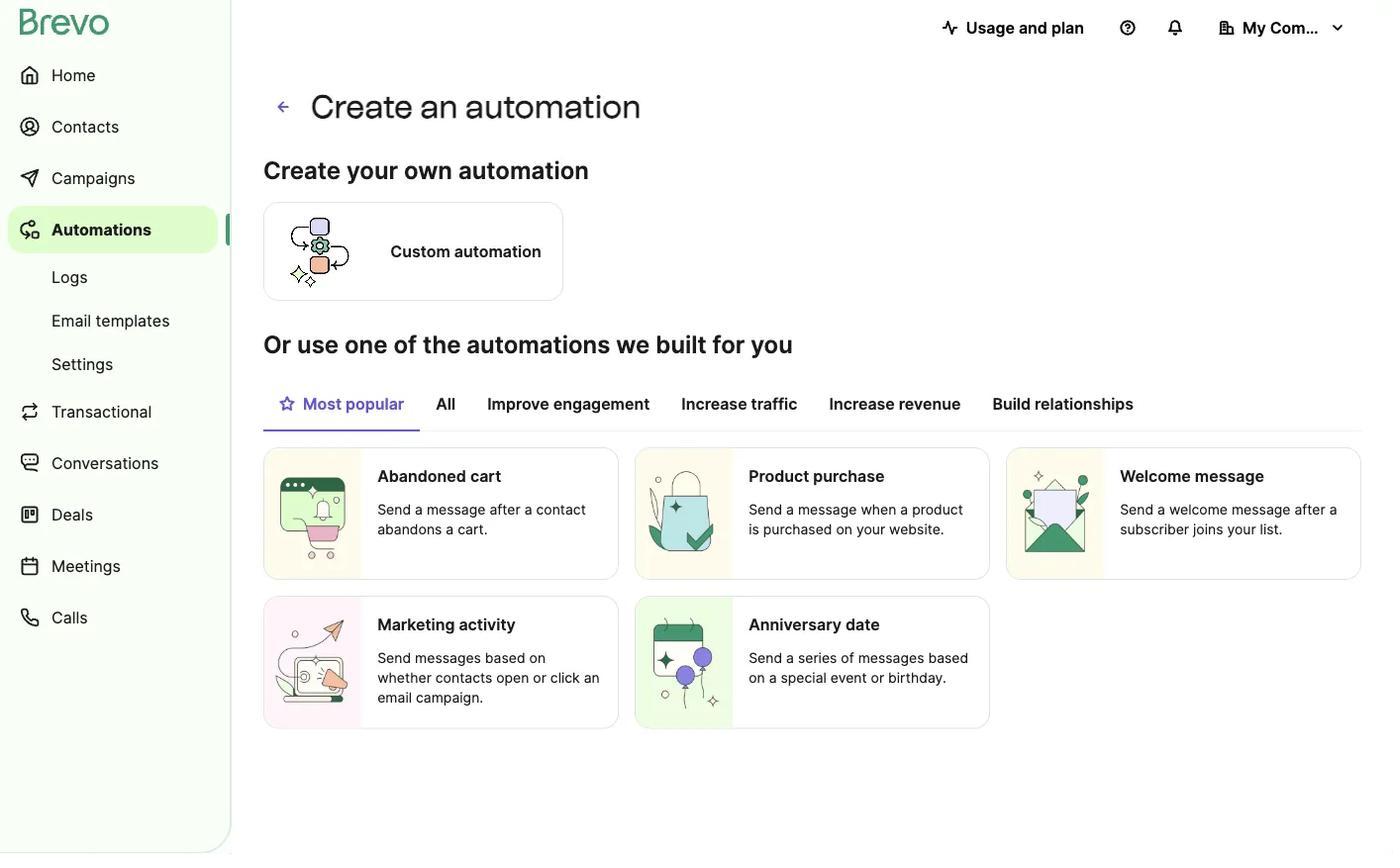 Task type: describe. For each thing, give the bounding box(es) containing it.
an inside send messages based on whether contacts open or click an email campaign.
[[584, 670, 600, 687]]

plan
[[1051, 18, 1084, 37]]

series
[[798, 650, 837, 667]]

joins
[[1193, 521, 1223, 538]]

conversations link
[[8, 440, 218, 487]]

own
[[404, 155, 453, 185]]

improve engagement link
[[471, 384, 666, 430]]

increase traffic
[[682, 394, 798, 413]]

usage and plan button
[[926, 8, 1100, 48]]

anniversary
[[749, 615, 842, 634]]

logs link
[[8, 257, 218, 297]]

email templates
[[51, 311, 170, 330]]

purchased
[[763, 521, 832, 538]]

increase for increase revenue
[[829, 394, 895, 413]]

meetings
[[51, 556, 121, 576]]

improve engagement
[[487, 394, 650, 413]]

campaigns link
[[8, 154, 218, 202]]

purchase
[[813, 466, 885, 486]]

usage and plan
[[966, 18, 1084, 37]]

increase traffic link
[[666, 384, 813, 430]]

custom automation button
[[263, 199, 563, 304]]

your inside send a message when a product is purchased on your website.
[[856, 521, 885, 538]]

or inside send messages based on whether contacts open or click an email campaign.
[[533, 670, 546, 687]]

contact
[[536, 502, 586, 518]]

0 horizontal spatial your
[[347, 155, 398, 185]]

you
[[751, 330, 793, 359]]

on inside the send a series of messages based on a special event or birthday.
[[749, 670, 765, 687]]

product
[[912, 502, 963, 518]]

message up send a welcome message after a subscriber joins your list.
[[1195, 466, 1264, 486]]

traffic
[[751, 394, 798, 413]]

all
[[436, 394, 456, 413]]

create for create your own automation
[[263, 155, 341, 185]]

campaigns
[[51, 168, 135, 188]]

most
[[303, 394, 342, 413]]

email templates link
[[8, 301, 218, 341]]

one
[[345, 330, 388, 359]]

deals
[[51, 505, 93, 524]]

on inside send messages based on whether contacts open or click an email campaign.
[[529, 650, 546, 667]]

send a series of messages based on a special event or birthday.
[[749, 650, 969, 687]]

all link
[[420, 384, 471, 430]]

cart
[[470, 466, 501, 486]]

popular
[[346, 394, 404, 413]]

of for the
[[394, 330, 417, 359]]

campaign.
[[416, 690, 483, 707]]

message inside send a welcome message after a subscriber joins your list.
[[1232, 502, 1291, 518]]

settings
[[51, 354, 113, 374]]

conversations
[[51, 453, 159, 473]]

relationships
[[1035, 394, 1134, 413]]

open
[[496, 670, 529, 687]]

engagement
[[553, 394, 650, 413]]

most popular
[[303, 394, 404, 413]]

date
[[846, 615, 880, 634]]

create for create an automation
[[311, 88, 413, 126]]

event
[[831, 670, 867, 687]]

logs
[[51, 267, 88, 287]]

automations
[[467, 330, 610, 359]]

welcome
[[1120, 466, 1191, 486]]

automations
[[51, 220, 152, 239]]

build relationships link
[[977, 384, 1150, 430]]

calls link
[[8, 594, 218, 642]]

deals link
[[8, 491, 218, 539]]

or use one of the automations we built for you
[[263, 330, 793, 359]]

or
[[263, 330, 291, 359]]

templates
[[96, 311, 170, 330]]

build relationships
[[993, 394, 1134, 413]]

message inside send a message when a product is purchased on your website.
[[798, 502, 857, 518]]

send a message when a product is purchased on your website.
[[749, 502, 963, 538]]

most popular link
[[263, 384, 420, 432]]

increase for increase traffic
[[682, 394, 747, 413]]

home
[[51, 65, 96, 85]]

click
[[550, 670, 580, 687]]

custom
[[390, 242, 450, 261]]

create your own automation
[[263, 155, 589, 185]]

use
[[297, 330, 339, 359]]

messages inside send messages based on whether contacts open or click an email campaign.
[[415, 650, 481, 667]]

and
[[1019, 18, 1048, 37]]

welcome
[[1169, 502, 1228, 518]]



Task type: locate. For each thing, give the bounding box(es) containing it.
1 horizontal spatial messages
[[858, 650, 924, 667]]

2 or from the left
[[871, 670, 884, 687]]

of for messages
[[841, 650, 854, 667]]

1 messages from the left
[[415, 650, 481, 667]]

built
[[656, 330, 707, 359]]

0 horizontal spatial an
[[420, 88, 458, 126]]

0 vertical spatial an
[[420, 88, 458, 126]]

messages up birthday.
[[858, 650, 924, 667]]

special
[[781, 670, 827, 687]]

send
[[377, 502, 411, 518], [749, 502, 782, 518], [1120, 502, 1154, 518], [377, 650, 411, 667], [749, 650, 782, 667]]

after inside send a message after a contact abandons a cart.
[[490, 502, 521, 518]]

send up "special"
[[749, 650, 782, 667]]

your left own
[[347, 155, 398, 185]]

of
[[394, 330, 417, 359], [841, 650, 854, 667]]

product
[[749, 466, 809, 486]]

send up 'subscriber'
[[1120, 502, 1154, 518]]

1 horizontal spatial after
[[1295, 502, 1326, 518]]

based up birthday.
[[928, 650, 969, 667]]

settings link
[[8, 345, 218, 384]]

automation inside button
[[454, 242, 541, 261]]

2 vertical spatial on
[[749, 670, 765, 687]]

of left the
[[394, 330, 417, 359]]

increase revenue link
[[813, 384, 977, 430]]

send messages based on whether contacts open or click an email campaign.
[[377, 650, 600, 707]]

message up "cart."
[[427, 502, 486, 518]]

of up event
[[841, 650, 854, 667]]

send inside send messages based on whether contacts open or click an email campaign.
[[377, 650, 411, 667]]

abandoned cart
[[377, 466, 501, 486]]

for
[[713, 330, 745, 359]]

increase revenue
[[829, 394, 961, 413]]

website.
[[889, 521, 944, 538]]

1 or from the left
[[533, 670, 546, 687]]

list.
[[1260, 521, 1283, 538]]

on inside send a message when a product is purchased on your website.
[[836, 521, 853, 538]]

increase left revenue
[[829, 394, 895, 413]]

based inside send messages based on whether contacts open or click an email campaign.
[[485, 650, 525, 667]]

your down when
[[856, 521, 885, 538]]

send for welcome
[[1120, 502, 1154, 518]]

contacts link
[[8, 103, 218, 151]]

send for abandoned
[[377, 502, 411, 518]]

create an automation
[[311, 88, 641, 126]]

1 horizontal spatial increase
[[829, 394, 895, 413]]

send up 'abandons'
[[377, 502, 411, 518]]

0 vertical spatial of
[[394, 330, 417, 359]]

tab list containing most popular
[[263, 384, 1361, 432]]

2 after from the left
[[1295, 502, 1326, 518]]

transactional
[[51, 402, 152, 421]]

based up open
[[485, 650, 525, 667]]

anniversary date
[[749, 615, 880, 634]]

send for product
[[749, 502, 782, 518]]

home link
[[8, 51, 218, 99]]

1 vertical spatial automation
[[458, 155, 589, 185]]

marketing activity
[[377, 615, 516, 634]]

1 horizontal spatial of
[[841, 650, 854, 667]]

whether
[[377, 670, 432, 687]]

0 horizontal spatial messages
[[415, 650, 481, 667]]

custom automation
[[390, 242, 541, 261]]

after
[[490, 502, 521, 518], [1295, 502, 1326, 518]]

or right event
[[871, 670, 884, 687]]

1 horizontal spatial or
[[871, 670, 884, 687]]

send a welcome message after a subscriber joins your list.
[[1120, 502, 1337, 538]]

or
[[533, 670, 546, 687], [871, 670, 884, 687]]

0 horizontal spatial after
[[490, 502, 521, 518]]

message up list.
[[1232, 502, 1291, 518]]

send up is
[[749, 502, 782, 518]]

0 vertical spatial create
[[311, 88, 413, 126]]

0 vertical spatial automation
[[465, 88, 641, 126]]

1 horizontal spatial based
[[928, 650, 969, 667]]

an up own
[[420, 88, 458, 126]]

increase left traffic
[[682, 394, 747, 413]]

1 vertical spatial an
[[584, 670, 600, 687]]

usage
[[966, 18, 1015, 37]]

your left list.
[[1227, 521, 1256, 538]]

or left the click
[[533, 670, 546, 687]]

send inside the send a series of messages based on a special event or birthday.
[[749, 650, 782, 667]]

0 horizontal spatial based
[[485, 650, 525, 667]]

1 based from the left
[[485, 650, 525, 667]]

abandoned
[[377, 466, 466, 486]]

marketing
[[377, 615, 455, 634]]

messages up the "contacts"
[[415, 650, 481, 667]]

1 horizontal spatial on
[[749, 670, 765, 687]]

product purchase
[[749, 466, 885, 486]]

2 horizontal spatial on
[[836, 521, 853, 538]]

messages
[[415, 650, 481, 667], [858, 650, 924, 667]]

automations link
[[8, 206, 218, 253]]

send for marketing
[[377, 650, 411, 667]]

1 horizontal spatial an
[[584, 670, 600, 687]]

1 after from the left
[[490, 502, 521, 518]]

when
[[861, 502, 896, 518]]

your
[[347, 155, 398, 185], [856, 521, 885, 538], [1227, 521, 1256, 538]]

2 horizontal spatial your
[[1227, 521, 1256, 538]]

dxrbf image
[[279, 396, 295, 412]]

contacts
[[51, 117, 119, 136]]

contacts
[[435, 670, 492, 687]]

cart.
[[458, 521, 488, 538]]

0 horizontal spatial on
[[529, 650, 546, 667]]

0 vertical spatial on
[[836, 521, 853, 538]]

1 increase from the left
[[682, 394, 747, 413]]

meetings link
[[8, 543, 218, 590]]

1 vertical spatial on
[[529, 650, 546, 667]]

2 based from the left
[[928, 650, 969, 667]]

0 horizontal spatial or
[[533, 670, 546, 687]]

send inside send a welcome message after a subscriber joins your list.
[[1120, 502, 1154, 518]]

an
[[420, 88, 458, 126], [584, 670, 600, 687]]

or inside the send a series of messages based on a special event or birthday.
[[871, 670, 884, 687]]

we
[[616, 330, 650, 359]]

based inside the send a series of messages based on a special event or birthday.
[[928, 650, 969, 667]]

a
[[415, 502, 423, 518], [524, 502, 532, 518], [786, 502, 794, 518], [900, 502, 908, 518], [1158, 502, 1165, 518], [1329, 502, 1337, 518], [446, 521, 454, 538], [786, 650, 794, 667], [769, 670, 777, 687]]

email
[[51, 311, 91, 330]]

2 increase from the left
[[829, 394, 895, 413]]

after inside send a welcome message after a subscriber joins your list.
[[1295, 502, 1326, 518]]

of inside the send a series of messages based on a special event or birthday.
[[841, 650, 854, 667]]

company
[[1270, 18, 1343, 37]]

messages inside the send a series of messages based on a special event or birthday.
[[858, 650, 924, 667]]

create
[[311, 88, 413, 126], [263, 155, 341, 185]]

revenue
[[899, 394, 961, 413]]

0 horizontal spatial increase
[[682, 394, 747, 413]]

transactional link
[[8, 388, 218, 436]]

2 vertical spatial automation
[[454, 242, 541, 261]]

birthday.
[[888, 670, 946, 687]]

1 vertical spatial of
[[841, 650, 854, 667]]

send inside send a message after a contact abandons a cart.
[[377, 502, 411, 518]]

send up the whether at the left of the page
[[377, 650, 411, 667]]

send a message after a contact abandons a cart.
[[377, 502, 586, 538]]

abandons
[[377, 521, 442, 538]]

an right the click
[[584, 670, 600, 687]]

calls
[[51, 608, 88, 627]]

message inside send a message after a contact abandons a cart.
[[427, 502, 486, 518]]

on
[[836, 521, 853, 538], [529, 650, 546, 667], [749, 670, 765, 687]]

subscriber
[[1120, 521, 1189, 538]]

increase
[[682, 394, 747, 413], [829, 394, 895, 413]]

is
[[749, 521, 759, 538]]

my company
[[1243, 18, 1343, 37]]

my company button
[[1203, 8, 1361, 48]]

send inside send a message when a product is purchased on your website.
[[749, 502, 782, 518]]

email
[[377, 690, 412, 707]]

your inside send a welcome message after a subscriber joins your list.
[[1227, 521, 1256, 538]]

improve
[[487, 394, 549, 413]]

message down the product purchase
[[798, 502, 857, 518]]

0 horizontal spatial of
[[394, 330, 417, 359]]

the
[[423, 330, 461, 359]]

2 messages from the left
[[858, 650, 924, 667]]

1 horizontal spatial your
[[856, 521, 885, 538]]

welcome message
[[1120, 466, 1264, 486]]

my
[[1243, 18, 1266, 37]]

tab list
[[263, 384, 1361, 432]]

send for anniversary
[[749, 650, 782, 667]]

1 vertical spatial create
[[263, 155, 341, 185]]

automation
[[465, 88, 641, 126], [458, 155, 589, 185], [454, 242, 541, 261]]



Task type: vqa. For each thing, say whether or not it's contained in the screenshot.


